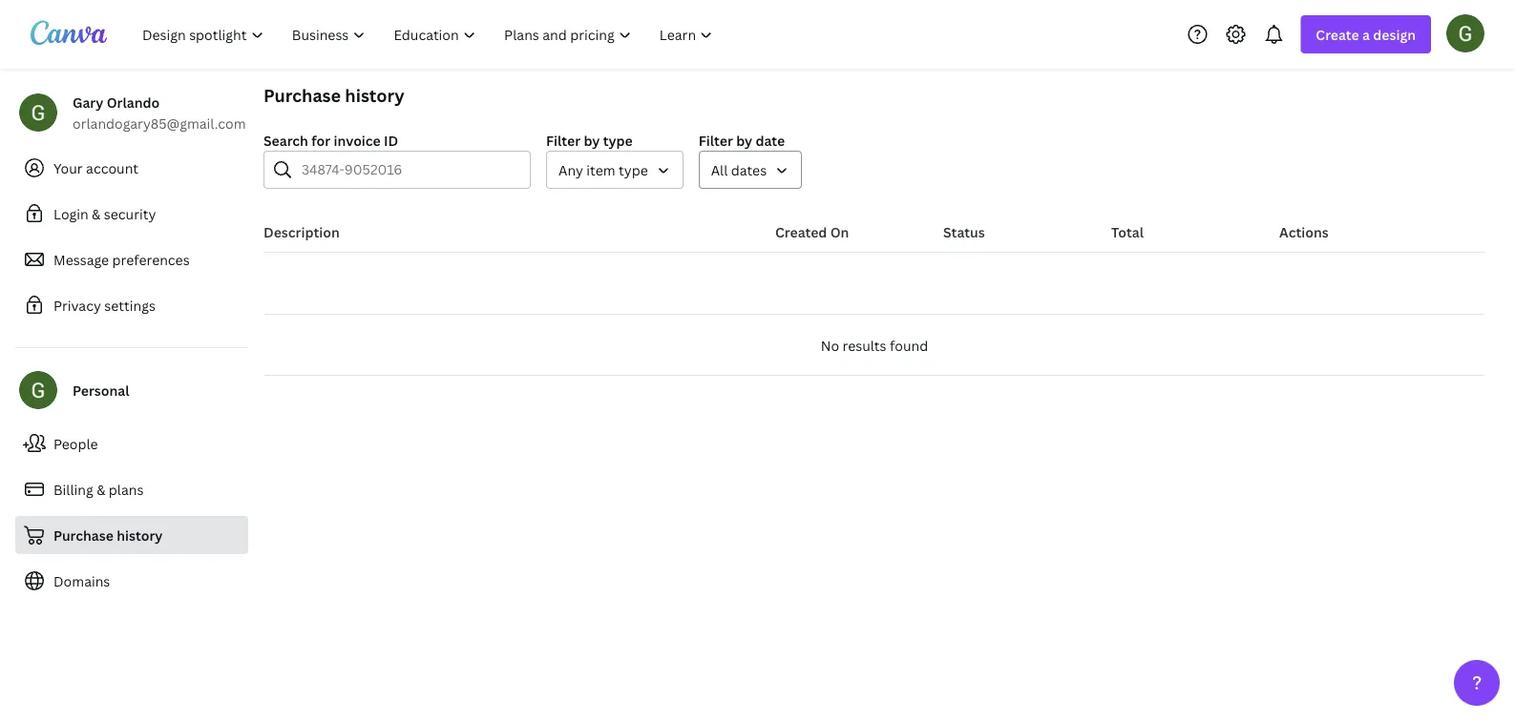 Task type: vqa. For each thing, say whether or not it's contained in the screenshot.
left the at
no



Task type: describe. For each thing, give the bounding box(es) containing it.
gary orlando image
[[1446, 14, 1485, 52]]

billing & plans link
[[15, 471, 248, 509]]

billing & plans
[[53, 481, 144, 499]]

0 horizontal spatial purchase
[[53, 527, 113, 545]]

no results found
[[821, 337, 928, 355]]

create a design button
[[1301, 15, 1431, 53]]

purchase history link
[[15, 516, 248, 555]]

1 horizontal spatial history
[[345, 84, 404, 107]]

for
[[311, 131, 331, 149]]

gary orlando orlandogary85@gmail.com
[[73, 93, 246, 132]]

search for invoice id
[[263, 131, 398, 149]]

& for billing
[[97, 481, 105, 499]]

account
[[86, 159, 138, 177]]

history inside purchase history link
[[117, 527, 163, 545]]

created on
[[775, 223, 849, 241]]

filter by date
[[699, 131, 785, 149]]

item
[[587, 161, 615, 179]]

security
[[104, 205, 156, 223]]

settings
[[104, 296, 156, 315]]

filter for filter by date
[[699, 131, 733, 149]]

total
[[1111, 223, 1144, 241]]

people link
[[15, 425, 248, 463]]

message
[[53, 251, 109, 269]]

login
[[53, 205, 88, 223]]

0 horizontal spatial purchase history
[[53, 527, 163, 545]]

filter by type
[[546, 131, 633, 149]]

by for type
[[584, 131, 600, 149]]

privacy settings
[[53, 296, 156, 315]]

domains link
[[15, 562, 248, 600]]

status
[[943, 223, 985, 241]]

search
[[263, 131, 308, 149]]

Search for invoice ID text field
[[302, 152, 518, 188]]

any
[[558, 161, 583, 179]]

people
[[53, 435, 98, 453]]

on
[[830, 223, 849, 241]]

found
[[890, 337, 928, 355]]

type for filter by type
[[603, 131, 633, 149]]

results
[[843, 337, 886, 355]]

message preferences link
[[15, 241, 248, 279]]



Task type: locate. For each thing, give the bounding box(es) containing it.
type for any item type
[[619, 161, 648, 179]]

0 horizontal spatial by
[[584, 131, 600, 149]]

login & security
[[53, 205, 156, 223]]

history
[[345, 84, 404, 107], [117, 527, 163, 545]]

no
[[821, 337, 839, 355]]

your account link
[[15, 149, 248, 187]]

purchase up "search"
[[263, 84, 341, 107]]

& left plans
[[97, 481, 105, 499]]

1 horizontal spatial by
[[736, 131, 752, 149]]

& right login
[[92, 205, 101, 223]]

& for login
[[92, 205, 101, 223]]

orlando
[[107, 93, 160, 111]]

history up id
[[345, 84, 404, 107]]

create
[[1316, 25, 1359, 43]]

Any item type button
[[546, 151, 683, 189]]

0 vertical spatial purchase
[[263, 84, 341, 107]]

1 vertical spatial purchase
[[53, 527, 113, 545]]

top level navigation element
[[130, 15, 729, 53]]

purchase
[[263, 84, 341, 107], [53, 527, 113, 545]]

type right the item
[[619, 161, 648, 179]]

id
[[384, 131, 398, 149]]

All dates button
[[699, 151, 802, 189]]

any item type
[[558, 161, 648, 179]]

gary
[[73, 93, 103, 111]]

filter
[[546, 131, 580, 149], [699, 131, 733, 149]]

0 vertical spatial history
[[345, 84, 404, 107]]

0 vertical spatial type
[[603, 131, 633, 149]]

1 horizontal spatial purchase history
[[263, 84, 404, 107]]

by for date
[[736, 131, 752, 149]]

invoice
[[334, 131, 381, 149]]

filter for filter by type
[[546, 131, 580, 149]]

filter up all
[[699, 131, 733, 149]]

login & security link
[[15, 195, 248, 233]]

0 horizontal spatial filter
[[546, 131, 580, 149]]

message preferences
[[53, 251, 190, 269]]

2 by from the left
[[736, 131, 752, 149]]

all
[[711, 161, 728, 179]]

0 vertical spatial &
[[92, 205, 101, 223]]

1 horizontal spatial purchase
[[263, 84, 341, 107]]

description
[[263, 223, 340, 241]]

created
[[775, 223, 827, 241]]

design
[[1373, 25, 1416, 43]]

purchase history down billing & plans
[[53, 527, 163, 545]]

by left the date
[[736, 131, 752, 149]]

1 vertical spatial &
[[97, 481, 105, 499]]

purchase up domains
[[53, 527, 113, 545]]

0 vertical spatial purchase history
[[263, 84, 404, 107]]

plans
[[109, 481, 144, 499]]

a
[[1362, 25, 1370, 43]]

&
[[92, 205, 101, 223], [97, 481, 105, 499]]

preferences
[[112, 251, 190, 269]]

0 horizontal spatial history
[[117, 527, 163, 545]]

your
[[53, 159, 83, 177]]

privacy
[[53, 296, 101, 315]]

purchase history
[[263, 84, 404, 107], [53, 527, 163, 545]]

1 filter from the left
[[546, 131, 580, 149]]

1 vertical spatial history
[[117, 527, 163, 545]]

2 filter from the left
[[699, 131, 733, 149]]

1 horizontal spatial filter
[[699, 131, 733, 149]]

domains
[[53, 572, 110, 590]]

type
[[603, 131, 633, 149], [619, 161, 648, 179]]

history down billing & plans link
[[117, 527, 163, 545]]

by
[[584, 131, 600, 149], [736, 131, 752, 149]]

create a design
[[1316, 25, 1416, 43]]

privacy settings link
[[15, 286, 248, 325]]

filter up any
[[546, 131, 580, 149]]

personal
[[73, 381, 129, 400]]

your account
[[53, 159, 138, 177]]

dates
[[731, 161, 767, 179]]

by up the item
[[584, 131, 600, 149]]

date
[[756, 131, 785, 149]]

orlandogary85@gmail.com
[[73, 114, 246, 132]]

1 by from the left
[[584, 131, 600, 149]]

type inside any item type button
[[619, 161, 648, 179]]

1 vertical spatial type
[[619, 161, 648, 179]]

billing
[[53, 481, 93, 499]]

1 vertical spatial purchase history
[[53, 527, 163, 545]]

type up any item type button
[[603, 131, 633, 149]]

actions
[[1279, 223, 1329, 241]]

all dates
[[711, 161, 767, 179]]

purchase history up 'search for invoice id'
[[263, 84, 404, 107]]



